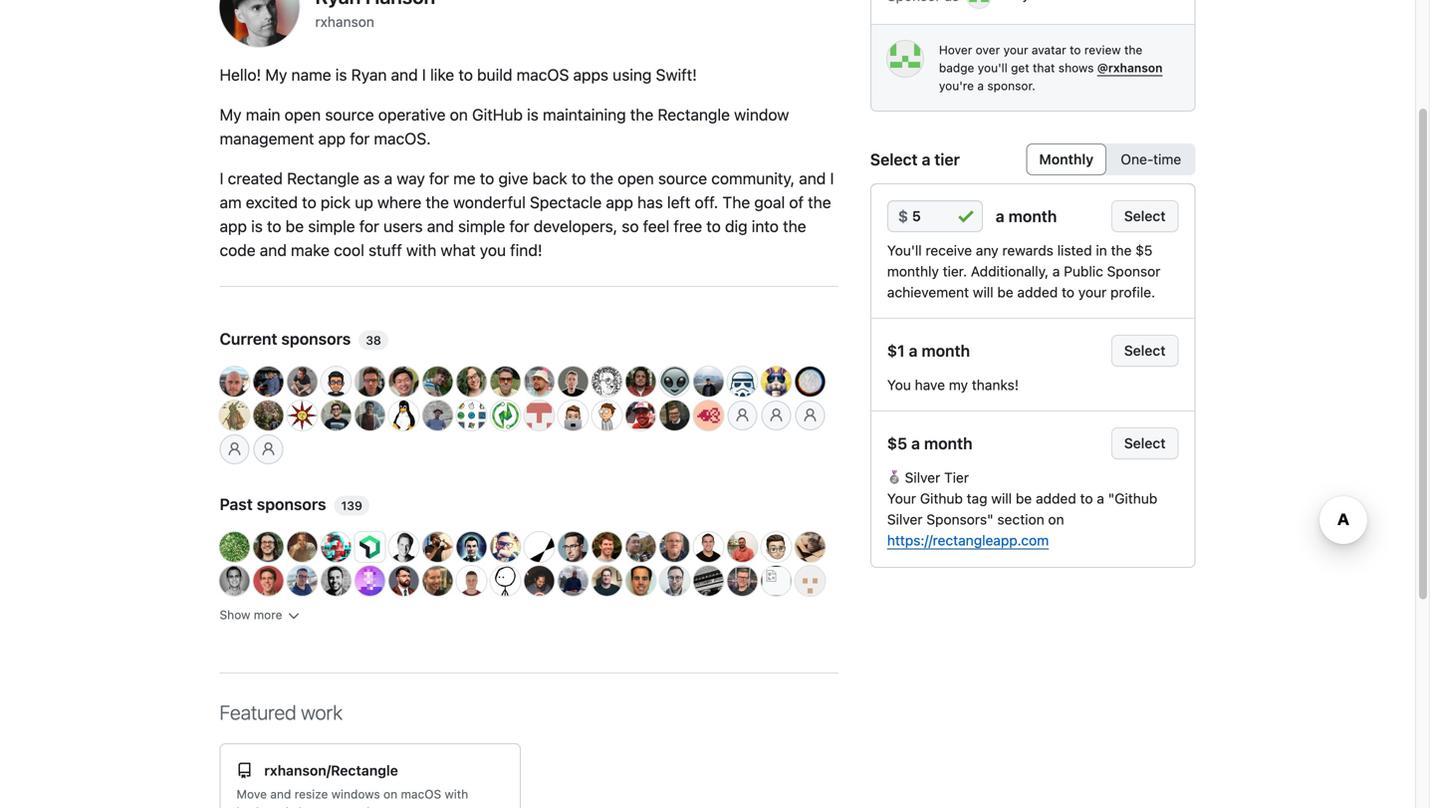 Task type: vqa. For each thing, say whether or not it's contained in the screenshot.
way
yes



Task type: locate. For each thing, give the bounding box(es) containing it.
profile.
[[1111, 284, 1156, 300]]

1 vertical spatial rxhanson
[[264, 762, 327, 779]]

over
[[976, 43, 1001, 57]]

1 horizontal spatial source
[[658, 169, 708, 188]]

1 vertical spatial my
[[220, 105, 242, 124]]

0 horizontal spatial source
[[325, 105, 374, 124]]

1 vertical spatial on
[[1049, 511, 1065, 528]]

@yoshitamagoshi image
[[321, 566, 351, 596]]

@weakish image
[[525, 532, 554, 562]]

on up snap at left
[[384, 787, 398, 801]]

is
[[336, 65, 347, 84], [527, 105, 539, 124], [251, 217, 263, 236]]

rxhanson up ryan
[[315, 13, 375, 30]]

1 vertical spatial added
[[1036, 490, 1077, 507]]

the down using at the left top of the page
[[630, 105, 654, 124]]

1 vertical spatial select button
[[1112, 335, 1179, 367]]

code
[[220, 241, 256, 260]]

0 vertical spatial select button
[[1112, 200, 1179, 232]]

badge
[[939, 61, 975, 75]]

off.
[[695, 193, 719, 212]]

to inside you'll receive any rewards listed in the $5 monthly tier. additionally, a public sponsor achievement will be added to your profile.
[[1062, 284, 1075, 300]]

@manavm1990 image
[[660, 367, 690, 397]]

0 horizontal spatial private sponsor image
[[227, 441, 243, 457]]

name
[[292, 65, 331, 84]]

1 vertical spatial rectangle
[[287, 169, 359, 188]]

@sterafix image
[[660, 401, 690, 430]]

show
[[220, 608, 250, 622]]

1 horizontal spatial $5
[[1136, 242, 1153, 259]]

work
[[301, 700, 343, 724]]

@mikealvarado image
[[321, 401, 351, 430]]

2 horizontal spatial be
[[1016, 490, 1032, 507]]

select button for $1 a month
[[1112, 335, 1179, 367]]

using
[[613, 65, 652, 84]]

will
[[973, 284, 994, 300], [992, 490, 1012, 507]]

a down you'll
[[978, 79, 984, 93]]

1 vertical spatial be
[[998, 284, 1014, 300]]

open inside my main open source operative on github is maintaining the rectangle window management app for macos.
[[285, 105, 321, 124]]

1 vertical spatial open
[[618, 169, 654, 188]]

0 vertical spatial added
[[1018, 284, 1058, 300]]

rectangle inside rxhanson / rectangle move and resize windows on macos with keyboard shortcuts and snap areas
[[331, 762, 398, 779]]

0 horizontal spatial app
[[220, 217, 247, 236]]

silver down your
[[888, 511, 923, 528]]

rectangle up pick
[[287, 169, 359, 188]]

main
[[246, 105, 280, 124]]

my
[[265, 65, 287, 84], [220, 105, 242, 124]]

0 vertical spatial on
[[450, 105, 468, 124]]

0 horizontal spatial private sponsor image
[[261, 441, 276, 457]]

macos
[[517, 65, 569, 84], [401, 787, 442, 801]]

listed
[[1058, 242, 1093, 259]]

1 horizontal spatial your
[[1079, 284, 1107, 300]]

0 horizontal spatial macos
[[401, 787, 442, 801]]

be up make
[[286, 217, 304, 236]]

your inside hover over your avatar to review the badge you'll get that shows
[[1004, 43, 1029, 57]]

2 horizontal spatial is
[[527, 105, 539, 124]]

app
[[318, 129, 346, 148], [606, 193, 633, 212], [220, 217, 247, 236]]

on inside rxhanson / rectangle move and resize windows on macos with keyboard shortcuts and snap areas
[[384, 787, 398, 801]]

2 simple from the left
[[458, 217, 506, 236]]

the right in
[[1111, 242, 1132, 259]]

private sponsor image down @svelle icon
[[261, 441, 276, 457]]

@rxhanson link
[[1098, 61, 1163, 75]]

0 vertical spatial private sponsor image
[[735, 408, 751, 423]]

my
[[949, 377, 968, 393]]

1 vertical spatial with
[[445, 787, 468, 801]]

silver
[[905, 469, 941, 486], [888, 511, 923, 528]]

rectangle for i created rectangle as a way for me to give back to the open source community, and i am excited to pick up where the wonderful spectacle app has left off. the goal of the app is to be simple for users and simple for developers, so feel free to dig into the code and make cool stuff with what you find!
[[287, 169, 359, 188]]

@pedromarins image
[[694, 532, 724, 562]]

is left ryan
[[336, 65, 347, 84]]

hello! my name is ryan and i like to build macos apps using swift!
[[220, 65, 697, 84]]

open right main
[[285, 105, 321, 124]]

you
[[888, 377, 912, 393]]

private sponsor image down the @plpxsk icon
[[803, 408, 819, 423]]

for up the find!
[[510, 217, 530, 236]]

@kirby image
[[457, 532, 487, 562]]

1 horizontal spatial with
[[445, 787, 468, 801]]

featured work
[[220, 700, 343, 724]]

1 vertical spatial month
[[922, 341, 971, 360]]

2 horizontal spatial on
[[1049, 511, 1065, 528]]

0 vertical spatial will
[[973, 284, 994, 300]]

on inside 🥈 silver tier your github tag will be added to a "github silver sponsors" section on https://rectangleapp.com
[[1049, 511, 1065, 528]]

0 vertical spatial source
[[325, 105, 374, 124]]

0 vertical spatial is
[[336, 65, 347, 84]]

more
[[254, 608, 282, 622]]

rxhanson inside rxhanson / rectangle move and resize windows on macos with keyboard shortcuts and snap areas
[[264, 762, 327, 779]]

macos up areas
[[401, 787, 442, 801]]

@crow eh image
[[626, 367, 656, 397]]

3 select button from the top
[[1112, 427, 1179, 459]]

2 vertical spatial on
[[384, 787, 398, 801]]

created
[[228, 169, 283, 188]]

one-time link
[[1112, 148, 1191, 170]]

@wkillerud image
[[558, 367, 588, 397]]

the inside you'll receive any rewards listed in the $5 monthly tier. additionally, a public sponsor achievement will be added to your profile.
[[1111, 242, 1132, 259]]

0 vertical spatial app
[[318, 129, 346, 148]]

to down public
[[1062, 284, 1075, 300]]

the up spectacle
[[590, 169, 614, 188]]

@mrdavidlaing image
[[321, 367, 351, 397]]

month up tier
[[924, 434, 973, 453]]

0 vertical spatial your
[[1004, 43, 1029, 57]]

@triangletodd image
[[389, 566, 419, 596]]

2 vertical spatial be
[[1016, 490, 1032, 507]]

1 horizontal spatial be
[[998, 284, 1014, 300]]

source inside i created rectangle as a way for me to give back to the open source community, and i am excited to pick up where the wonderful spectacle app has left off. the goal of the app is to be simple for users and simple for developers, so feel free to dig into the code and make cool stuff with what you find!
[[658, 169, 708, 188]]

pick
[[321, 193, 351, 212]]

@robmcguinness image
[[355, 367, 385, 397]]

the right of
[[808, 193, 832, 212]]

app up so
[[606, 193, 633, 212]]

app down the am
[[220, 217, 247, 236]]

private sponsor image
[[735, 408, 751, 423], [261, 441, 276, 457]]

is down excited
[[251, 217, 263, 236]]

1 select button from the top
[[1112, 200, 1179, 232]]

be inside you'll receive any rewards listed in the $5 monthly tier. additionally, a public sponsor achievement will be added to your profile.
[[998, 284, 1014, 300]]

will down additionally,
[[973, 284, 994, 300]]

1 vertical spatial is
[[527, 105, 539, 124]]

@hukl image
[[321, 532, 351, 562]]

open up has
[[618, 169, 654, 188]]

2 horizontal spatial app
[[606, 193, 633, 212]]

@chris short image
[[728, 566, 758, 596]]

to up spectacle
[[572, 169, 586, 188]]

select left tier on the right of page
[[871, 150, 918, 169]]

stuff
[[369, 241, 402, 260]]

Custom sponsorship amount number field
[[888, 200, 983, 232]]

rectangle down swift!
[[658, 105, 730, 124]]

i created rectangle as a way for me to give back to the open source community, and i am excited to pick up where the wonderful spectacle app has left off. the goal of the app is to be simple for users and simple for developers, so feel free to dig into the code and make cool stuff with what you find!
[[220, 169, 834, 260]]

rxhanson up resize
[[264, 762, 327, 779]]

a month
[[996, 207, 1057, 226]]

month
[[1009, 207, 1057, 226], [922, 341, 971, 360], [924, 434, 973, 453]]

receive
[[926, 242, 973, 259]]

@iskore image
[[728, 367, 758, 397]]

@steffex image
[[558, 566, 588, 596]]

private sponsor image down @iskore image on the top of page
[[735, 408, 751, 423]]

source
[[325, 105, 374, 124], [658, 169, 708, 188]]

0 horizontal spatial open
[[285, 105, 321, 124]]

@binkus image
[[389, 401, 419, 430]]

sponsors up @samuela image
[[281, 329, 351, 348]]

1 vertical spatial sponsors
[[257, 495, 326, 514]]

avatar
[[1032, 43, 1067, 57]]

give
[[499, 169, 529, 188]]

0 vertical spatial be
[[286, 217, 304, 236]]

is right github on the left of page
[[527, 105, 539, 124]]

1 horizontal spatial private sponsor image
[[769, 408, 785, 423]]

month for $5 a month
[[924, 434, 973, 453]]

$1 a month
[[888, 341, 971, 360]]

back
[[533, 169, 568, 188]]

rectangle up windows
[[331, 762, 398, 779]]

select a tier list
[[1027, 143, 1196, 175]]

@edwardrowe image
[[254, 566, 283, 596]]

review
[[1085, 43, 1121, 57]]

@kmax12 image
[[220, 566, 250, 596]]

1 horizontal spatial simple
[[458, 217, 506, 236]]

0 vertical spatial rectangle
[[658, 105, 730, 124]]

and right code
[[260, 241, 287, 260]]

1 horizontal spatial open
[[618, 169, 654, 188]]

private sponsor image
[[769, 408, 785, 423], [803, 408, 819, 423], [227, 441, 243, 457]]

simple
[[308, 217, 355, 236], [458, 217, 506, 236]]

@will stone image
[[491, 566, 521, 596]]

app up pick
[[318, 129, 346, 148]]

select button down profile.
[[1112, 335, 1179, 367]]

0 vertical spatial open
[[285, 105, 321, 124]]

the up @rxhanson
[[1125, 43, 1143, 57]]

i up the am
[[220, 169, 224, 188]]

time
[[1154, 151, 1182, 167]]

dig
[[725, 217, 748, 236]]

macos.
[[374, 129, 431, 148]]

a inside @rxhanson you're             a sponsor.
[[978, 79, 984, 93]]

0 horizontal spatial i
[[220, 169, 224, 188]]

private sponsor image down @purajit image
[[227, 441, 243, 457]]

operative
[[378, 105, 446, 124]]

0 horizontal spatial simple
[[308, 217, 355, 236]]

like
[[430, 65, 454, 84]]

macos right build
[[517, 65, 569, 84]]

$5 up 🥈 at bottom right
[[888, 434, 908, 453]]

to
[[1070, 43, 1082, 57], [459, 65, 473, 84], [480, 169, 495, 188], [572, 169, 586, 188], [302, 193, 317, 212], [267, 217, 281, 236], [707, 217, 721, 236], [1062, 284, 1075, 300], [1081, 490, 1094, 507]]

@nakp image
[[525, 566, 554, 596]]

build
[[477, 65, 513, 84]]

1 vertical spatial app
[[606, 193, 633, 212]]

your
[[1004, 43, 1029, 57], [1079, 284, 1107, 300]]

for inside my main open source operative on github is maintaining the rectangle window management app for macos.
[[350, 129, 370, 148]]

open inside i created rectangle as a way for me to give back to the open source community, and i am excited to pick up where the wonderful spectacle app has left off. the goal of the app is to be simple for users and simple for developers, so feel free to dig into the code and make cool stuff with what you find!
[[618, 169, 654, 188]]

1 vertical spatial source
[[658, 169, 708, 188]]

0 horizontal spatial my
[[220, 105, 242, 124]]

on left github on the left of page
[[450, 105, 468, 124]]

select up "github
[[1125, 435, 1166, 451]]

what
[[441, 241, 476, 260]]

0 vertical spatial with
[[406, 241, 437, 260]]

1 horizontal spatial on
[[450, 105, 468, 124]]

to up shows
[[1070, 43, 1082, 57]]

resize
[[295, 787, 328, 801]]

be down additionally,
[[998, 284, 1014, 300]]

for left me at left
[[429, 169, 449, 188]]

will right tag
[[992, 490, 1012, 507]]

2 horizontal spatial private sponsor image
[[803, 408, 819, 423]]

a left public
[[1053, 263, 1061, 279]]

2 vertical spatial rectangle
[[331, 762, 398, 779]]

0 vertical spatial rxhanson
[[315, 13, 375, 30]]

0 horizontal spatial on
[[384, 787, 398, 801]]

2 select button from the top
[[1112, 335, 1179, 367]]

added down additionally,
[[1018, 284, 1058, 300]]

your up get
[[1004, 43, 1029, 57]]

1 vertical spatial macos
[[401, 787, 442, 801]]

to inside hover over your avatar to review the badge you'll get that shows
[[1070, 43, 1082, 57]]

rxhanson link
[[315, 11, 375, 32]]

and up the what
[[427, 217, 454, 236]]

2 vertical spatial is
[[251, 217, 263, 236]]

0 vertical spatial $5
[[1136, 242, 1153, 259]]

with inside rxhanson / rectangle move and resize windows on macos with keyboard shortcuts and snap areas
[[445, 787, 468, 801]]

your down public
[[1079, 284, 1107, 300]]

source down ryan
[[325, 105, 374, 124]]

@corybuecker image
[[592, 566, 622, 596]]

will inside 🥈 silver tier your github tag will be added to a "github silver sponsors" section on https://rectangleapp.com
[[992, 490, 1012, 507]]

to left "github
[[1081, 490, 1094, 507]]

1 horizontal spatial private sponsor image
[[735, 408, 751, 423]]

my inside my main open source operative on github is maintaining the rectangle window management app for macos.
[[220, 105, 242, 124]]

0 horizontal spatial $5
[[888, 434, 908, 453]]

@nisutec image
[[491, 401, 521, 430]]

macos inside rxhanson / rectangle move and resize windows on macos with keyboard shortcuts and snap areas
[[401, 787, 442, 801]]

source up left
[[658, 169, 708, 188]]

simple down wonderful
[[458, 217, 506, 236]]

2 vertical spatial select button
[[1112, 427, 1179, 459]]

month up you have my thanks!
[[922, 341, 971, 360]]

private sponsor image down @vesther image
[[769, 408, 785, 423]]

left
[[667, 193, 691, 212]]

silver up github
[[905, 469, 941, 486]]

select
[[871, 150, 918, 169], [1125, 208, 1166, 224], [1125, 342, 1166, 359], [1125, 435, 1166, 451]]

my left main
[[220, 105, 242, 124]]

select button
[[1112, 200, 1179, 232], [1112, 335, 1179, 367], [1112, 427, 1179, 459]]

free
[[674, 217, 703, 236]]

0 vertical spatial silver
[[905, 469, 941, 486]]

users
[[384, 217, 423, 236]]

section
[[998, 511, 1045, 528]]

1 vertical spatial $5
[[888, 434, 908, 453]]

additionally,
[[971, 263, 1049, 279]]

@aslilac image
[[457, 367, 487, 397]]

any
[[976, 242, 999, 259]]

tier
[[945, 469, 969, 486]]

0 horizontal spatial is
[[251, 217, 263, 236]]

rectangle
[[658, 105, 730, 124], [287, 169, 359, 188], [331, 762, 398, 779]]

a right the as
[[384, 169, 393, 188]]

a left "github
[[1097, 490, 1105, 507]]

with
[[406, 241, 437, 260], [445, 787, 468, 801]]

tag
[[967, 490, 988, 507]]

my left the name on the left of the page
[[265, 65, 287, 84]]

@nat image
[[389, 532, 419, 562]]

way
[[397, 169, 425, 188]]

a up your
[[912, 434, 921, 453]]

to left pick
[[302, 193, 317, 212]]

tier
[[935, 150, 960, 169]]

i right community,
[[830, 169, 834, 188]]

2 vertical spatial app
[[220, 217, 247, 236]]

for up the as
[[350, 129, 370, 148]]

0 horizontal spatial with
[[406, 241, 437, 260]]

0 horizontal spatial be
[[286, 217, 304, 236]]

be up section
[[1016, 490, 1032, 507]]

added
[[1018, 284, 1058, 300], [1036, 490, 1077, 507]]

into
[[752, 217, 779, 236]]

1 vertical spatial will
[[992, 490, 1012, 507]]

achievement
[[888, 284, 969, 300]]

is inside my main open source operative on github is maintaining the rectangle window management app for macos.
[[527, 105, 539, 124]]

select button up "github
[[1112, 427, 1179, 459]]

sponsors for current
[[281, 329, 351, 348]]

of
[[790, 193, 804, 212]]

sponsors up @sudhirj image
[[257, 495, 326, 514]]

on right section
[[1049, 511, 1065, 528]]

i left like
[[422, 65, 426, 84]]

rectangle inside i created rectangle as a way for me to give back to the open source community, and i am excited to pick up where the wonderful spectacle app has left off. the goal of the app is to be simple for users and simple for developers, so feel free to dig into the code and make cool stuff with what you find!
[[287, 169, 359, 188]]

2 vertical spatial month
[[924, 434, 973, 453]]

the inside my main open source operative on github is maintaining the rectangle window management app for macos.
[[630, 105, 654, 124]]

you're
[[939, 79, 974, 93]]

past sponsors
[[220, 495, 330, 514]]

be
[[286, 217, 304, 236], [998, 284, 1014, 300], [1016, 490, 1032, 507]]

month up "rewards"
[[1009, 207, 1057, 226]]

1 vertical spatial your
[[1079, 284, 1107, 300]]

added up section
[[1036, 490, 1077, 507]]

be inside 🥈 silver tier your github tag will be added to a "github silver sponsors" section on https://rectangleapp.com
[[1016, 490, 1032, 507]]

source inside my main open source operative on github is maintaining the rectangle window management app for macos.
[[325, 105, 374, 124]]

0 vertical spatial sponsors
[[281, 329, 351, 348]]

select button up sponsor
[[1112, 200, 1179, 232]]

get
[[1011, 61, 1030, 75]]

$5 up sponsor
[[1136, 242, 1153, 259]]

0 vertical spatial month
[[1009, 207, 1057, 226]]

public
[[1064, 263, 1104, 279]]

1 horizontal spatial macos
[[517, 65, 569, 84]]

simple down pick
[[308, 217, 355, 236]]

1 vertical spatial private sponsor image
[[261, 441, 276, 457]]

0 horizontal spatial your
[[1004, 43, 1029, 57]]

1 horizontal spatial app
[[318, 129, 346, 148]]

@swr image
[[254, 532, 283, 562]]

1 horizontal spatial my
[[265, 65, 287, 84]]



Task type: describe. For each thing, give the bounding box(es) containing it.
@andymoe image
[[220, 532, 250, 562]]

in
[[1096, 242, 1108, 259]]

spectacle
[[530, 193, 602, 212]]

@adamhill image
[[660, 532, 690, 562]]

repo image
[[237, 763, 253, 779]]

$1
[[888, 341, 905, 360]]

the inside hover over your avatar to review the badge you'll get that shows
[[1125, 43, 1143, 57]]

areas
[[404, 805, 434, 808]]

have
[[915, 377, 946, 393]]

@deltamualpha image
[[592, 367, 622, 397]]

@vesther image
[[762, 367, 792, 397]]

rxhanson for rxhanson
[[315, 13, 375, 30]]

@oraculum image
[[287, 566, 317, 596]]

rectangle inside my main open source operative on github is maintaining the rectangle window management app for macos.
[[658, 105, 730, 124]]

2 horizontal spatial i
[[830, 169, 834, 188]]

0 vertical spatial macos
[[517, 65, 569, 84]]

up
[[355, 193, 373, 212]]

@vinkla image
[[355, 566, 385, 596]]

$
[[899, 207, 909, 226]]

@jyc image
[[389, 367, 419, 397]]

@beetrootpaul image
[[694, 401, 724, 430]]

app inside my main open source operative on github is maintaining the rectangle window management app for macos.
[[318, 129, 346, 148]]

your inside you'll receive any rewards listed in the $5 monthly tier. additionally, a public sponsor achievement will be added to your profile.
[[1079, 284, 1107, 300]]

@solkaz image
[[355, 401, 385, 430]]

past
[[220, 495, 253, 514]]

the
[[723, 193, 750, 212]]

rxhanson / rectangle move and resize windows on macos with keyboard shortcuts and snap areas
[[237, 762, 468, 808]]

139
[[341, 499, 362, 513]]

to right me at left
[[480, 169, 495, 188]]

rewards
[[1003, 242, 1054, 259]]

1 vertical spatial silver
[[888, 511, 923, 528]]

monthly
[[1040, 151, 1094, 167]]

@alexblackie image
[[728, 532, 758, 562]]

@scottrobertson image
[[423, 532, 453, 562]]

rectangle for rxhanson / rectangle move and resize windows on macos with keyboard shortcuts and snap areas
[[331, 762, 398, 779]]

@chrisshyi image
[[457, 401, 487, 430]]

github
[[920, 490, 963, 507]]

the down of
[[783, 217, 807, 236]]

sponsors for past
[[257, 495, 326, 514]]

@samuela image
[[287, 367, 317, 397]]

hover over your avatar to review the badge you'll get that shows
[[939, 43, 1143, 75]]

chevron down image
[[286, 608, 302, 624]]

select button for $5 a month
[[1112, 427, 1179, 459]]

a inside i created rectangle as a way for me to give back to the open source community, and i am excited to pick up where the wonderful spectacle app has left off. the goal of the app is to be simple for users and simple for developers, so feel free to dig into the code and make cool stuff with what you find!
[[384, 169, 393, 188]]

as
[[364, 169, 380, 188]]

tier.
[[943, 263, 968, 279]]

0 vertical spatial my
[[265, 65, 287, 84]]

for down up
[[359, 217, 379, 236]]

@terryturtle85 image
[[888, 41, 923, 77]]

github
[[472, 105, 523, 124]]

@aldegoeij image
[[626, 566, 656, 596]]

select a tier
[[871, 150, 960, 169]]

excited
[[246, 193, 298, 212]]

rxhanson for rxhanson / rectangle move and resize windows on macos with keyboard shortcuts and snap areas
[[264, 762, 327, 779]]

developers,
[[534, 217, 618, 236]]

@slavshik image
[[457, 566, 487, 596]]

month for $1 a month
[[922, 341, 971, 360]]

has
[[638, 193, 663, 212]]

$5 inside you'll receive any rewards listed in the $5 monthly tier. additionally, a public sponsor achievement will be added to your profile.
[[1136, 242, 1153, 259]]

a inside 🥈 silver tier your github tag will be added to a "github silver sponsors" section on https://rectangleapp.com
[[1097, 490, 1105, 507]]

a inside you'll receive any rewards listed in the $5 monthly tier. additionally, a public sponsor achievement will be added to your profile.
[[1053, 263, 1061, 279]]

management
[[220, 129, 314, 148]]

@nolar image
[[491, 367, 521, 397]]

and up of
[[799, 169, 826, 188]]

current sponsors
[[220, 329, 355, 348]]

@purajit image
[[220, 401, 250, 430]]

@tutuuxy image
[[694, 566, 724, 596]]

@okwichu image
[[558, 532, 588, 562]]

@thejustinwalsh image
[[491, 532, 521, 562]]

windows
[[332, 787, 380, 801]]

community,
[[712, 169, 795, 188]]

@sudhirj image
[[287, 532, 317, 562]]

and right ryan
[[391, 65, 418, 84]]

monthly
[[888, 263, 939, 279]]

@plpxsk image
[[796, 367, 825, 397]]

🥈 silver tier your github tag will be added to a "github silver sponsors" section on https://rectangleapp.com
[[888, 469, 1158, 548]]

find!
[[510, 241, 543, 260]]

added inside you'll receive any rewards listed in the $5 monthly tier. additionally, a public sponsor achievement will be added to your profile.
[[1018, 284, 1058, 300]]

@svelle image
[[254, 401, 283, 430]]

a right $1
[[909, 341, 918, 360]]

show more button
[[220, 606, 302, 624]]

$5 a month
[[888, 434, 973, 453]]

me
[[454, 169, 476, 188]]

am
[[220, 193, 242, 212]]

1 simple from the left
[[308, 217, 355, 236]]

be inside i created rectangle as a way for me to give back to the open source community, and i am excited to pick up where the wonderful spectacle app has left off. the goal of the app is to be simple for users and simple for developers, so feel free to dig into the code and make cool stuff with what you find!
[[286, 217, 304, 236]]

@rxhanson image
[[220, 0, 299, 47]]

where
[[378, 193, 422, 212]]

@gutzbenj image
[[558, 401, 588, 430]]

hover
[[939, 43, 973, 57]]

@anglepoised image
[[220, 367, 250, 397]]

@wgroeneveld image
[[796, 532, 825, 562]]

feel
[[643, 217, 670, 236]]

"github
[[1109, 490, 1158, 507]]

move
[[237, 787, 267, 801]]

sponsors"
[[927, 511, 994, 528]]

with inside i created rectangle as a way for me to give back to the open source community, and i am excited to pick up where the wonderful spectacle app has left off. the goal of the app is to be simple for users and simple for developers, so feel free to dig into the code and make cool stuff with what you find!
[[406, 241, 437, 260]]

and up keyboard
[[270, 787, 291, 801]]

/
[[327, 762, 331, 779]]

1 horizontal spatial is
[[336, 65, 347, 84]]

select up sponsor
[[1125, 208, 1166, 224]]

so
[[622, 217, 639, 236]]

a up 'any'
[[996, 207, 1005, 226]]

that
[[1033, 61, 1056, 75]]

@gulci image
[[287, 401, 317, 430]]

window
[[734, 105, 789, 124]]

select down profile.
[[1125, 342, 1166, 359]]

one-
[[1121, 151, 1154, 167]]

is inside i created rectangle as a way for me to give back to the open source community, and i am excited to pick up where the wonderful spectacle app has left off. the goal of the app is to be simple for users and simple for developers, so feel free to dig into the code and make cool stuff with what you find!
[[251, 217, 263, 236]]

shows
[[1059, 61, 1094, 75]]

38
[[366, 334, 381, 347]]

@bruceli image
[[626, 532, 656, 562]]

you
[[480, 241, 506, 260]]

wonderful
[[453, 193, 526, 212]]

a left tier on the right of page
[[922, 150, 931, 169]]

@lumaxis image
[[423, 367, 453, 397]]

@ed flanagan image
[[694, 367, 724, 397]]

@prathje image
[[762, 532, 792, 562]]

@mjthompson image
[[796, 566, 825, 596]]

1 horizontal spatial i
[[422, 65, 426, 84]]

goal
[[755, 193, 785, 212]]

maintaining
[[543, 105, 626, 124]]

added inside 🥈 silver tier your github tag will be added to a "github silver sponsors" section on https://rectangleapp.com
[[1036, 490, 1077, 507]]

@dysolution image
[[423, 566, 453, 596]]

my main open source operative on github is maintaining the rectangle window management app for macos.
[[220, 105, 789, 148]]

@iliayatsenko image
[[423, 401, 453, 430]]

your
[[888, 490, 917, 507]]

ryan
[[351, 65, 387, 84]]

@rrazor image
[[660, 566, 690, 596]]

@rxhanson
[[1098, 61, 1163, 75]]

to inside 🥈 silver tier your github tag will be added to a "github silver sponsors" section on https://rectangleapp.com
[[1081, 490, 1094, 507]]

apps
[[573, 65, 609, 84]]

on inside my main open source operative on github is maintaining the rectangle window management app for macos.
[[450, 105, 468, 124]]

to down excited
[[267, 217, 281, 236]]

@franciosi image
[[254, 367, 283, 397]]

@mikejohnpage image
[[592, 401, 622, 430]]

@peetmck image
[[626, 401, 656, 430]]

will inside you'll receive any rewards listed in the $5 monthly tier. additionally, a public sponsor achievement will be added to your profile.
[[973, 284, 994, 300]]

@jcraig999 image
[[525, 401, 554, 430]]

thanks!
[[972, 377, 1019, 393]]

shortcuts
[[292, 805, 346, 808]]

to right like
[[459, 65, 473, 84]]

and down windows
[[349, 805, 370, 808]]

@newrelic image
[[355, 532, 385, 562]]

@rxhanson you're             a sponsor.
[[939, 61, 1163, 93]]

hello!
[[220, 65, 261, 84]]

@iharkatkavets image
[[525, 367, 554, 397]]

swift!
[[656, 65, 697, 84]]

@askedrelic image
[[592, 532, 622, 562]]

the right where
[[426, 193, 449, 212]]

🥈
[[888, 469, 902, 486]]

to left dig
[[707, 217, 721, 236]]

monthly link
[[1032, 148, 1102, 170]]

@mccabe615 image
[[762, 566, 792, 596]]

cool
[[334, 241, 365, 260]]



